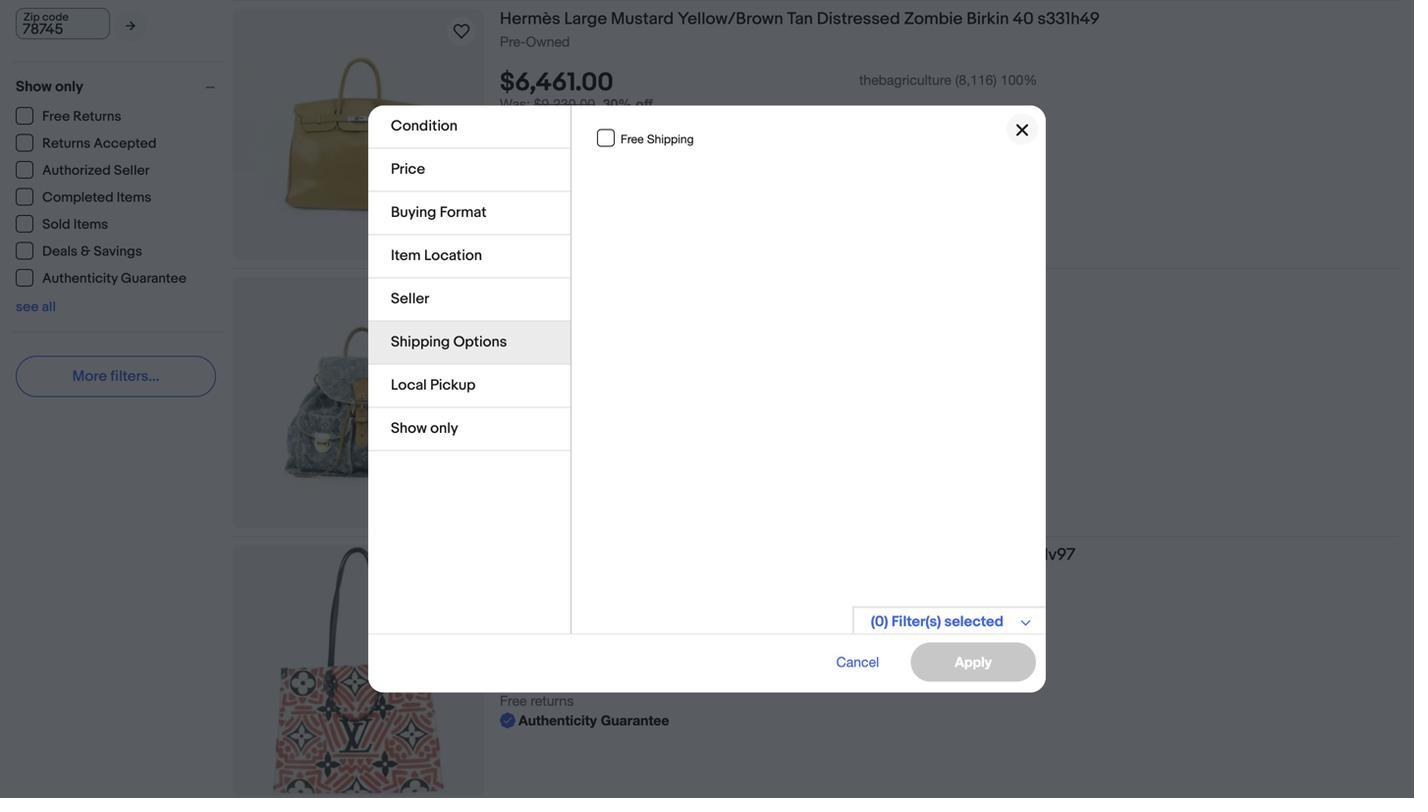 Task type: describe. For each thing, give the bounding box(es) containing it.
louis vuitton limited red monogram crafty onthego gm 2way tote 910lv97 link
[[500, 545, 1398, 569]]

tab list inside dialog
[[368, 106, 571, 451]]

shipping inside 6h 39m left or best offer free shipping free returns
[[531, 405, 583, 422]]

pickup
[[430, 377, 476, 394]]

authenticity inside authenticity guarantee link
[[42, 271, 118, 287]]

seller inside tab list
[[391, 290, 429, 308]]

guarantee inside free returns authenticity guarantee
[[601, 713, 669, 729]]

see
[[16, 299, 39, 316]]

local
[[391, 377, 427, 394]]

or inside thebagriculture (8,116) 100% was: $9,230.00 30% off or best offer free shipping free returns authenticity guarantee 27 watchers
[[500, 116, 512, 132]]

items for completed items
[[117, 190, 151, 206]]

sold items link
[[16, 215, 109, 233]]

owned for $6,461.00
[[526, 33, 570, 50]]

denim
[[690, 277, 739, 298]]

27
[[500, 194, 515, 210]]

$6,461.00
[[500, 68, 614, 98]]

backpack
[[854, 277, 930, 298]]

louis vuitton  monogram denim sac a dos gm backpack 934lvs415 image
[[233, 319, 484, 486]]

$6,150.00
[[500, 604, 612, 635]]

hermès large mustard yellow/brown tan distressed zombie birkin 40 s331h49 pre-owned
[[500, 9, 1100, 50]]

cancel button
[[815, 643, 901, 682]]

hermès large mustard yellow/brown tan distressed zombie birkin 40 s331h49 link
[[500, 9, 1398, 33]]

10m
[[569, 634, 596, 650]]

show only button
[[16, 78, 224, 96]]

deals
[[42, 244, 78, 260]]

deals & savings
[[42, 244, 142, 260]]

returns inside 6h 39m left or best offer free shipping free returns
[[531, 425, 574, 441]]

crafty
[[785, 545, 832, 566]]

louis vuitton limited red monogram crafty onthego gm 2way tote 910lv97 heading
[[500, 545, 1076, 566]]

hermès
[[500, 9, 560, 29]]

best inside 6h 39m left or best offer free shipping free returns
[[516, 386, 544, 402]]

more filters... button
[[16, 356, 216, 397]]

price
[[391, 161, 425, 178]]

apply
[[955, 654, 992, 670]]

offer inside 6h 39m left or best offer free shipping free returns
[[548, 386, 578, 402]]

cancel
[[836, 654, 879, 670]]

louis vuitton limited red monogram crafty onthego gm 2way tote 910lv97
[[500, 545, 1076, 566]]

format
[[440, 204, 487, 221]]

offer inside thebagriculture (8,116) 100% was: $9,230.00 30% off or best offer free shipping free returns authenticity guarantee 27 watchers
[[548, 116, 578, 132]]

onthego
[[836, 545, 904, 566]]

40
[[1013, 9, 1034, 29]]

completed items
[[42, 190, 151, 206]]

item location
[[391, 247, 482, 265]]

05:16
[[672, 634, 706, 650]]

(8,116) for thebagriculture (8,116) 100% 0 bids · 7h 10m left (today 05:16 pm)
[[955, 608, 997, 624]]

off
[[636, 96, 653, 112]]

934lvs415
[[934, 277, 1010, 298]]

best inside thebagriculture (8,116) 100% was: $9,230.00 30% off or best offer free shipping free returns authenticity guarantee 27 watchers
[[516, 116, 544, 132]]

dos
[[788, 277, 819, 298]]

6h
[[549, 366, 565, 382]]

authenticity guarantee
[[42, 271, 186, 287]]

free inside free returns link
[[42, 109, 70, 125]]

$5,370.00
[[500, 336, 618, 367]]

free returns
[[42, 109, 121, 125]]

pm)
[[710, 634, 735, 650]]

completed
[[42, 190, 114, 206]]

0 vertical spatial show only
[[16, 78, 83, 96]]

see all button
[[16, 299, 56, 316]]

&
[[81, 244, 91, 260]]

authenticity inside free returns authenticity guarantee
[[519, 713, 597, 729]]

0 horizontal spatial show
[[16, 78, 52, 96]]

only inside tab list
[[430, 420, 458, 438]]

0 horizontal spatial only
[[55, 78, 83, 96]]

condition
[[391, 117, 458, 135]]

buying
[[391, 204, 436, 221]]

red
[[663, 545, 694, 566]]

filter(s)
[[892, 613, 941, 631]]

returns accepted link
[[16, 134, 158, 152]]

(0)
[[871, 613, 888, 631]]

left inside 6h 39m left or best offer free shipping free returns
[[600, 366, 621, 382]]

authorized seller link
[[16, 161, 151, 179]]

910lv97
[[1018, 545, 1076, 566]]

1 vertical spatial guarantee
[[121, 271, 186, 287]]

shipping inside thebagriculture (8,116) 100% was: $9,230.00 30% off or best offer free shipping free returns authenticity guarantee 27 watchers
[[531, 135, 583, 151]]

gm for backpack
[[823, 277, 851, 298]]

(0) filter(s) selected button
[[852, 606, 1046, 636]]

large
[[564, 9, 607, 29]]

gm for 2way
[[908, 545, 936, 566]]

thebagriculture for thebagriculture (8,116) 100% 0 bids · 7h 10m left (today 05:16 pm)
[[859, 608, 952, 624]]

hermès large mustard yellow/brown tan distressed zombie birkin 40 s331h49 heading
[[500, 9, 1100, 29]]

local pickup
[[391, 377, 476, 394]]

all
[[42, 299, 56, 316]]

was:
[[500, 96, 530, 112]]

buying format
[[391, 204, 487, 221]]

see all
[[16, 299, 56, 316]]

left inside the thebagriculture (8,116) 100% 0 bids · 7h 10m left (today 05:16 pm)
[[600, 634, 621, 650]]

sac
[[743, 277, 772, 298]]

0 vertical spatial seller
[[114, 163, 150, 179]]

2way
[[939, 545, 978, 566]]

watchers
[[519, 194, 580, 210]]

vuitton for monogram
[[544, 277, 599, 298]]

(today
[[625, 634, 668, 650]]

30%
[[603, 96, 632, 112]]



Task type: vqa. For each thing, say whether or not it's contained in the screenshot.
top Brand
no



Task type: locate. For each thing, give the bounding box(es) containing it.
100% down tote
[[1001, 608, 1037, 624]]

0 horizontal spatial show only
[[16, 78, 83, 96]]

·
[[541, 634, 545, 650]]

39m
[[569, 366, 596, 382]]

0 vertical spatial authenticity guarantee text field
[[500, 173, 669, 193]]

options
[[453, 333, 507, 351]]

authenticity up the watchers
[[519, 175, 597, 191]]

2 (8,116) from the top
[[955, 608, 997, 624]]

gm
[[823, 277, 851, 298], [908, 545, 936, 566]]

2 100% from the top
[[1001, 608, 1037, 624]]

left right 10m
[[600, 634, 621, 650]]

show
[[16, 78, 52, 96], [391, 420, 427, 438]]

returns accepted
[[42, 136, 157, 152]]

owned for $5,370.00
[[526, 302, 570, 318]]

sold
[[42, 217, 70, 233]]

100% for thebagriculture (8,116) 100% 0 bids · 7h 10m left (today 05:16 pm)
[[1001, 608, 1037, 624]]

accepted
[[94, 136, 157, 152]]

thebagriculture down zombie
[[859, 72, 952, 88]]

show only down local pickup at the top left of page
[[391, 420, 458, 438]]

2 vuitton from the top
[[544, 545, 599, 566]]

seller down the item
[[391, 290, 429, 308]]

0 vertical spatial pre-
[[500, 33, 526, 50]]

1 vertical spatial returns
[[42, 136, 91, 152]]

owned inside hermès large mustard yellow/brown tan distressed zombie birkin 40 s331h49 pre-owned
[[526, 33, 570, 50]]

0 vertical spatial items
[[117, 190, 151, 206]]

filters...
[[110, 368, 159, 385]]

1 vertical spatial gm
[[908, 545, 936, 566]]

100% inside the thebagriculture (8,116) 100% 0 bids · 7h 10m left (today 05:16 pm)
[[1001, 608, 1037, 624]]

1 vertical spatial best
[[516, 386, 544, 402]]

(8,116)
[[955, 72, 997, 88], [955, 608, 997, 624]]

vuitton
[[544, 277, 599, 298], [544, 545, 599, 566]]

monogram inside louis vuitton  monogram denim sac a dos gm backpack 934lvs415 pre-owned
[[603, 277, 686, 298]]

2 left from the top
[[600, 634, 621, 650]]

2 best from the top
[[516, 386, 544, 402]]

pre- inside louis vuitton  monogram denim sac a dos gm backpack 934lvs415 pre-owned
[[500, 302, 526, 318]]

1 louis from the top
[[500, 277, 540, 298]]

0 horizontal spatial gm
[[823, 277, 851, 298]]

sold items
[[42, 217, 108, 233]]

0 vertical spatial returns
[[73, 109, 121, 125]]

0 vertical spatial louis
[[500, 277, 540, 298]]

1 horizontal spatial seller
[[391, 290, 429, 308]]

authenticity inside thebagriculture (8,116) 100% was: $9,230.00 30% off or best offer free shipping free returns authenticity guarantee 27 watchers
[[519, 175, 597, 191]]

1 vertical spatial louis
[[500, 545, 540, 566]]

authorized seller
[[42, 163, 150, 179]]

free returns link
[[16, 107, 122, 125]]

show only
[[16, 78, 83, 96], [391, 420, 458, 438]]

free
[[42, 109, 70, 125], [621, 132, 644, 146], [500, 135, 527, 151], [500, 155, 527, 171], [500, 405, 527, 422], [500, 425, 527, 441], [500, 693, 527, 709]]

free inside dialog
[[621, 132, 644, 146]]

yellow/brown
[[678, 9, 783, 29]]

offer down the 6h
[[548, 386, 578, 402]]

0 vertical spatial or
[[500, 116, 512, 132]]

0 horizontal spatial monogram
[[603, 277, 686, 298]]

0 vertical spatial returns
[[531, 155, 574, 171]]

0 vertical spatial (8,116)
[[955, 72, 997, 88]]

1 vertical spatial shipping
[[531, 405, 583, 422]]

(8,116) inside thebagriculture (8,116) 100% was: $9,230.00 30% off or best offer free shipping free returns authenticity guarantee 27 watchers
[[955, 72, 997, 88]]

1 horizontal spatial show only
[[391, 420, 458, 438]]

thebagriculture
[[859, 72, 952, 88], [859, 608, 952, 624]]

louis for louis vuitton limited red monogram crafty onthego gm 2way tote 910lv97
[[500, 545, 540, 566]]

louis vuitton  monogram denim sac a dos gm backpack 934lvs415 heading
[[500, 277, 1010, 298]]

1 thebagriculture from the top
[[859, 72, 952, 88]]

1 or from the top
[[500, 116, 512, 132]]

0 vertical spatial show
[[16, 78, 52, 96]]

100% for thebagriculture (8,116) 100% was: $9,230.00 30% off or best offer free shipping free returns authenticity guarantee 27 watchers
[[1001, 72, 1037, 88]]

owned down hermès
[[526, 33, 570, 50]]

pre-
[[500, 33, 526, 50], [500, 302, 526, 318]]

tab list containing condition
[[368, 106, 571, 451]]

0 vertical spatial offer
[[548, 116, 578, 132]]

or inside 6h 39m left or best offer free shipping free returns
[[500, 386, 512, 402]]

0 vertical spatial best
[[516, 116, 544, 132]]

1 vertical spatial vuitton
[[544, 545, 599, 566]]

thebagriculture (8,116) 100% 0 bids · 7h 10m left (today 05:16 pm)
[[500, 608, 1037, 650]]

left right 39m
[[600, 366, 621, 382]]

gm right dos
[[823, 277, 851, 298]]

1 returns from the top
[[531, 155, 574, 171]]

2 or from the top
[[500, 386, 512, 402]]

1 vertical spatial show
[[391, 420, 427, 438]]

show only inside tab list
[[391, 420, 458, 438]]

2 owned from the top
[[526, 302, 570, 318]]

authenticity down &
[[42, 271, 118, 287]]

1 vertical spatial thebagriculture
[[859, 608, 952, 624]]

vuitton left limited on the bottom left of page
[[544, 545, 599, 566]]

1 vertical spatial returns
[[531, 425, 574, 441]]

louis vuitton  monogram denim sac a dos gm backpack 934lvs415 pre-owned
[[500, 277, 1010, 318]]

returns down free returns link
[[42, 136, 91, 152]]

1 shipping from the top
[[531, 135, 583, 151]]

offer down the $9,230.00
[[548, 116, 578, 132]]

show only up free returns link
[[16, 78, 83, 96]]

a
[[776, 277, 785, 298]]

returns inside thebagriculture (8,116) 100% was: $9,230.00 30% off or best offer free shipping free returns authenticity guarantee 27 watchers
[[531, 155, 574, 171]]

2 pre- from the top
[[500, 302, 526, 318]]

1 horizontal spatial monogram
[[698, 545, 781, 566]]

mustard
[[611, 9, 674, 29]]

authenticity guarantee link
[[16, 269, 187, 287]]

zombie
[[904, 9, 963, 29]]

1 vuitton from the top
[[544, 277, 599, 298]]

shipping options
[[391, 333, 507, 351]]

1 vertical spatial offer
[[548, 386, 578, 402]]

returns up the watchers
[[531, 155, 574, 171]]

100% inside thebagriculture (8,116) 100% was: $9,230.00 30% off or best offer free shipping free returns authenticity guarantee 27 watchers
[[1001, 72, 1037, 88]]

more filters...
[[72, 368, 159, 385]]

or right pickup
[[500, 386, 512, 402]]

1 vertical spatial owned
[[526, 302, 570, 318]]

vuitton up $5,370.00
[[544, 277, 599, 298]]

gm left 2way
[[908, 545, 936, 566]]

shipping down the 6h
[[531, 405, 583, 422]]

authenticity guarantee text field down 10m
[[500, 711, 669, 731]]

apply within filter image
[[126, 19, 136, 32]]

0 vertical spatial owned
[[526, 33, 570, 50]]

1 horizontal spatial shipping
[[647, 132, 694, 146]]

2 returns from the top
[[531, 425, 574, 441]]

guarantee inside thebagriculture (8,116) 100% was: $9,230.00 30% off or best offer free shipping free returns authenticity guarantee 27 watchers
[[601, 175, 669, 191]]

free returns authenticity guarantee
[[500, 693, 669, 729]]

tote
[[982, 545, 1015, 566]]

best
[[516, 116, 544, 132], [516, 386, 544, 402]]

0 vertical spatial 100%
[[1001, 72, 1037, 88]]

1 vertical spatial (8,116)
[[955, 608, 997, 624]]

100% down 40
[[1001, 72, 1037, 88]]

7h
[[549, 634, 565, 650]]

1 100% from the top
[[1001, 72, 1037, 88]]

1 pre- from the top
[[500, 33, 526, 50]]

(8,116) inside the thebagriculture (8,116) 100% 0 bids · 7h 10m left (today 05:16 pm)
[[955, 608, 997, 624]]

1 vertical spatial monogram
[[698, 545, 781, 566]]

deals & savings link
[[16, 242, 143, 260]]

or down was:
[[500, 116, 512, 132]]

vuitton inside louis vuitton  monogram denim sac a dos gm backpack 934lvs415 pre-owned
[[544, 277, 599, 298]]

authorized
[[42, 163, 111, 179]]

0 horizontal spatial shipping
[[391, 333, 450, 351]]

1 vertical spatial only
[[430, 420, 458, 438]]

0 vertical spatial guarantee
[[601, 175, 669, 191]]

gm inside louis vuitton  monogram denim sac a dos gm backpack 934lvs415 pre-owned
[[823, 277, 851, 298]]

owned up $5,370.00
[[526, 302, 570, 318]]

vuitton for limited
[[544, 545, 599, 566]]

0 vertical spatial left
[[600, 366, 621, 382]]

show inside tab list
[[391, 420, 427, 438]]

1 horizontal spatial gm
[[908, 545, 936, 566]]

authenticity down 7h
[[519, 713, 597, 729]]

1 vertical spatial seller
[[391, 290, 429, 308]]

offer
[[548, 116, 578, 132], [548, 386, 578, 402]]

0 horizontal spatial items
[[73, 217, 108, 233]]

s331h49
[[1038, 9, 1100, 29]]

shipping down off
[[647, 132, 694, 146]]

birkin
[[967, 9, 1009, 29]]

(8,116) up apply
[[955, 608, 997, 624]]

best down $5,370.00
[[516, 386, 544, 402]]

tan
[[787, 9, 813, 29]]

items up deals & savings
[[73, 217, 108, 233]]

shipping
[[531, 135, 583, 151], [531, 405, 583, 422]]

dialog containing condition
[[0, 0, 1414, 798]]

free inside free returns authenticity guarantee
[[500, 693, 527, 709]]

limited
[[603, 545, 659, 566]]

guarantee down (today
[[601, 713, 669, 729]]

more
[[72, 368, 107, 385]]

(0) filter(s) selected
[[871, 613, 1004, 631]]

authenticity
[[519, 175, 597, 191], [42, 271, 118, 287], [519, 713, 597, 729]]

1 authenticity guarantee text field from the top
[[500, 173, 669, 193]]

thebagriculture for thebagriculture (8,116) 100% was: $9,230.00 30% off or best offer free shipping free returns authenticity guarantee 27 watchers
[[859, 72, 952, 88]]

items down authorized seller
[[117, 190, 151, 206]]

pre- down hermès
[[500, 33, 526, 50]]

apply button
[[911, 643, 1036, 682]]

0 vertical spatial shipping
[[531, 135, 583, 151]]

0 vertical spatial shipping
[[647, 132, 694, 146]]

louis for louis vuitton  monogram denim sac a dos gm backpack 934lvs415 pre-owned
[[500, 277, 540, 298]]

returns
[[531, 155, 574, 171], [531, 425, 574, 441], [531, 693, 574, 709]]

0 vertical spatial monogram
[[603, 277, 686, 298]]

1 vertical spatial or
[[500, 386, 512, 402]]

1 offer from the top
[[548, 116, 578, 132]]

returns down the 6h
[[531, 425, 574, 441]]

0 vertical spatial gm
[[823, 277, 851, 298]]

guarantee down free shipping
[[601, 175, 669, 191]]

6h 39m left or best offer free shipping free returns
[[500, 366, 621, 441]]

guarantee down savings
[[121, 271, 186, 287]]

0 vertical spatial only
[[55, 78, 83, 96]]

show down local
[[391, 420, 427, 438]]

monogram right red on the bottom left of the page
[[698, 545, 781, 566]]

0 horizontal spatial seller
[[114, 163, 150, 179]]

$9,230.00
[[534, 96, 595, 112]]

1 left from the top
[[600, 366, 621, 382]]

owned inside louis vuitton  monogram denim sac a dos gm backpack 934lvs415 pre-owned
[[526, 302, 570, 318]]

2 offer from the top
[[548, 386, 578, 402]]

thebagriculture inside thebagriculture (8,116) 100% was: $9,230.00 30% off or best offer free shipping free returns authenticity guarantee 27 watchers
[[859, 72, 952, 88]]

watch hermès large mustard yellow/brown tan distressed zombie birkin 40 s331h49 image
[[450, 20, 473, 43]]

0 vertical spatial authenticity
[[519, 175, 597, 191]]

2 thebagriculture from the top
[[859, 608, 952, 624]]

1 best from the top
[[516, 116, 544, 132]]

2 vertical spatial returns
[[531, 693, 574, 709]]

seller
[[114, 163, 150, 179], [391, 290, 429, 308]]

thebagriculture inside the thebagriculture (8,116) 100% 0 bids · 7h 10m left (today 05:16 pm)
[[859, 608, 952, 624]]

location
[[424, 247, 482, 265]]

only down pickup
[[430, 420, 458, 438]]

left
[[600, 366, 621, 382], [600, 634, 621, 650]]

thebagriculture (8,116) 100% was: $9,230.00 30% off or best offer free shipping free returns authenticity guarantee 27 watchers
[[500, 72, 1037, 210]]

only
[[55, 78, 83, 96], [430, 420, 458, 438]]

0
[[500, 634, 508, 650]]

3 returns from the top
[[531, 693, 574, 709]]

bids
[[511, 634, 538, 650]]

savings
[[94, 244, 142, 260]]

1 owned from the top
[[526, 33, 570, 50]]

best down was:
[[516, 116, 544, 132]]

None text field
[[16, 8, 110, 39]]

2 vertical spatial authenticity
[[519, 713, 597, 729]]

monogram left denim
[[603, 277, 686, 298]]

100%
[[1001, 72, 1037, 88], [1001, 608, 1037, 624]]

0 vertical spatial vuitton
[[544, 277, 599, 298]]

selected
[[944, 613, 1004, 631]]

louis vuitton  monogram denim sac a dos gm backpack 934lvs415 link
[[500, 277, 1398, 301]]

1 vertical spatial authenticity guarantee text field
[[500, 711, 669, 731]]

hermès large mustard yellow/brown tan distressed zombie birkin 40 s331h49 image
[[233, 51, 484, 218]]

guarantee
[[601, 175, 669, 191], [121, 271, 186, 287], [601, 713, 669, 729]]

tab list
[[368, 106, 571, 451]]

Authenticity Guarantee text field
[[500, 173, 669, 193], [500, 711, 669, 731]]

2 shipping from the top
[[531, 405, 583, 422]]

1 (8,116) from the top
[[955, 72, 997, 88]]

2 authenticity guarantee text field from the top
[[500, 711, 669, 731]]

1 vertical spatial items
[[73, 217, 108, 233]]

1 vertical spatial pre-
[[500, 302, 526, 318]]

2 vertical spatial guarantee
[[601, 713, 669, 729]]

pre- for $6,461.00
[[500, 33, 526, 50]]

shipping up local
[[391, 333, 450, 351]]

dialog
[[0, 0, 1414, 798]]

owned
[[526, 33, 570, 50], [526, 302, 570, 318]]

pre- up the options
[[500, 302, 526, 318]]

louis up $6,150.00
[[500, 545, 540, 566]]

returns inside free returns authenticity guarantee
[[531, 693, 574, 709]]

free shipping
[[621, 132, 694, 146]]

1 vertical spatial authenticity
[[42, 271, 118, 287]]

authenticity guarantee text field up the watchers
[[500, 173, 669, 193]]

completed items link
[[16, 188, 152, 206]]

1 horizontal spatial items
[[117, 190, 151, 206]]

1 vertical spatial left
[[600, 634, 621, 650]]

pre- inside hermès large mustard yellow/brown tan distressed zombie birkin 40 s331h49 pre-owned
[[500, 33, 526, 50]]

louis inside louis vuitton  monogram denim sac a dos gm backpack 934lvs415 pre-owned
[[500, 277, 540, 298]]

1 vertical spatial shipping
[[391, 333, 450, 351]]

thebagriculture up cancel
[[859, 608, 952, 624]]

0 vertical spatial thebagriculture
[[859, 72, 952, 88]]

2 louis from the top
[[500, 545, 540, 566]]

1 vertical spatial 100%
[[1001, 608, 1037, 624]]

item
[[391, 247, 421, 265]]

shipping inside tab list
[[391, 333, 450, 351]]

1 vertical spatial show only
[[391, 420, 458, 438]]

returns up returns accepted
[[73, 109, 121, 125]]

items for sold items
[[73, 217, 108, 233]]

items
[[117, 190, 151, 206], [73, 217, 108, 233]]

(8,116) for thebagriculture (8,116) 100% was: $9,230.00 30% off or best offer free shipping free returns authenticity guarantee 27 watchers
[[955, 72, 997, 88]]

returns down 7h
[[531, 693, 574, 709]]

shipping down the $9,230.00
[[531, 135, 583, 151]]

(8,116) down 'birkin'
[[955, 72, 997, 88]]

louis vuitton limited red monogram crafty onthego gm 2way tote 910lv97 image
[[270, 545, 446, 796]]

only up free returns link
[[55, 78, 83, 96]]

seller down accepted
[[114, 163, 150, 179]]

pre- for $5,370.00
[[500, 302, 526, 318]]

show up free returns link
[[16, 78, 52, 96]]

1 horizontal spatial only
[[430, 420, 458, 438]]

louis up the options
[[500, 277, 540, 298]]

1 horizontal spatial show
[[391, 420, 427, 438]]

distressed
[[817, 9, 900, 29]]



